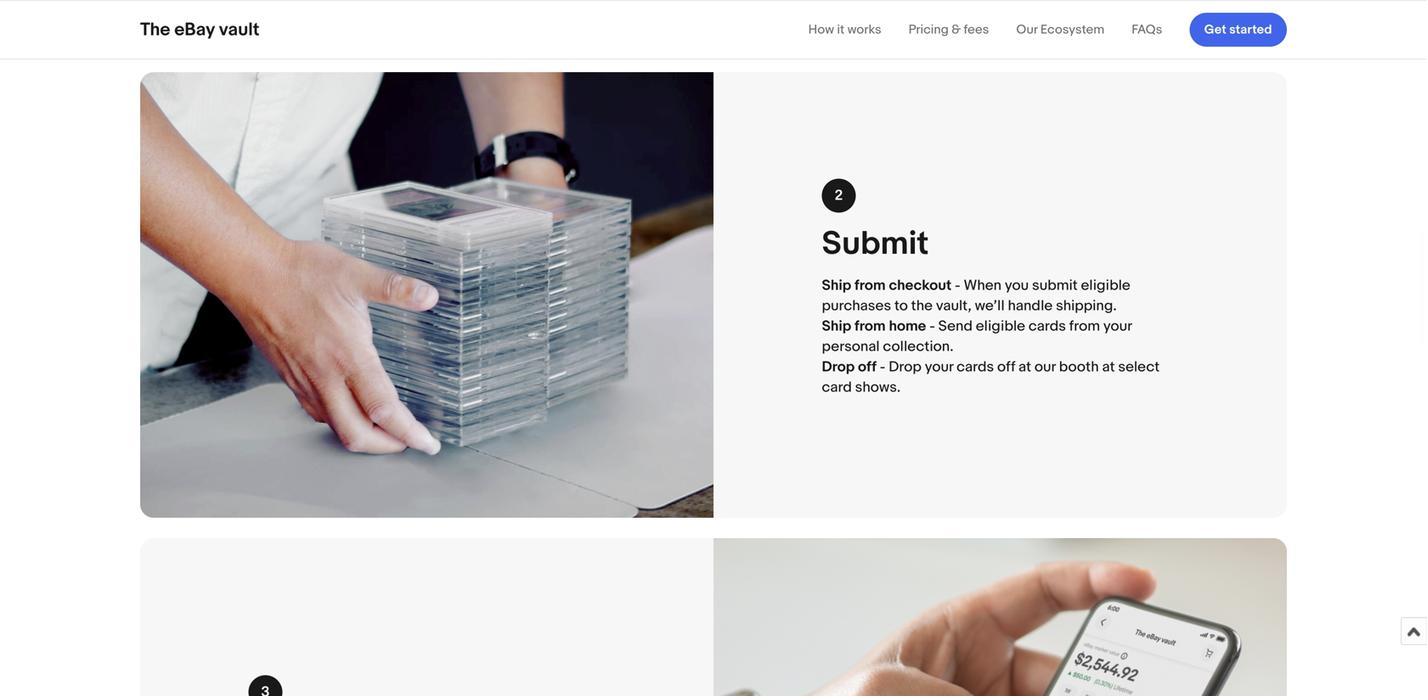 Task type: describe. For each thing, give the bounding box(es) containing it.
- send eligible cards from your personal collection. drop off
[[822, 318, 1132, 376]]

pricing & fees
[[909, 22, 989, 37]]

from inside - send eligible cards from your personal collection. drop off
[[1069, 318, 1100, 335]]

shows.
[[855, 379, 901, 397]]

started
[[1229, 22, 1272, 37]]

1 at from the left
[[1019, 358, 1031, 376]]

collection.
[[883, 338, 954, 356]]

when
[[964, 277, 1002, 295]]

our
[[1035, 358, 1056, 376]]

&
[[952, 22, 961, 37]]

faqs link
[[1132, 22, 1163, 37]]

pricing
[[909, 22, 949, 37]]

the
[[140, 19, 170, 41]]

0 vertical spatial ebay vault collector experience image
[[714, 0, 1287, 52]]

works
[[848, 22, 882, 37]]

we'll
[[975, 297, 1005, 315]]

submit
[[1032, 277, 1078, 295]]

submit
[[822, 225, 929, 264]]

get started link
[[1190, 13, 1287, 47]]

- for send
[[930, 318, 935, 335]]

home
[[889, 318, 926, 335]]

cards for eligible
[[1029, 318, 1066, 335]]

booth
[[1059, 358, 1099, 376]]

cards for your
[[957, 358, 994, 376]]

how it works link
[[809, 22, 882, 37]]

checkout
[[889, 277, 952, 295]]

off inside - drop your cards off at our booth at select card shows.
[[997, 358, 1015, 376]]

our ecosystem
[[1016, 22, 1105, 37]]

send
[[939, 318, 973, 335]]

handle
[[1008, 297, 1053, 315]]

personal
[[822, 338, 880, 356]]

eligible inside - when you submit eligible purchases to the vault, we'll handle shipping. ship from home
[[1081, 277, 1131, 295]]

the ebay vault
[[140, 19, 260, 41]]

ebay
[[174, 19, 215, 41]]

ship from checkout
[[822, 277, 952, 295]]

off inside - send eligible cards from your personal collection. drop off
[[858, 358, 877, 376]]



Task type: vqa. For each thing, say whether or not it's contained in the screenshot.
the leftmost Brand
no



Task type: locate. For each thing, give the bounding box(es) containing it.
cards down "handle"
[[1029, 318, 1066, 335]]

1 horizontal spatial at
[[1102, 358, 1115, 376]]

ship inside - when you submit eligible purchases to the vault, we'll handle shipping. ship from home
[[822, 318, 852, 335]]

from
[[855, 277, 886, 295], [855, 318, 886, 335], [1069, 318, 1100, 335]]

0 horizontal spatial cards
[[957, 358, 994, 376]]

faqs
[[1132, 22, 1163, 37]]

cards inside - drop your cards off at our booth at select card shows.
[[957, 358, 994, 376]]

0 vertical spatial cards
[[1029, 318, 1066, 335]]

how it works
[[809, 22, 882, 37]]

vault
[[219, 19, 260, 41]]

fees
[[964, 22, 989, 37]]

eligible inside - send eligible cards from your personal collection. drop off
[[976, 318, 1026, 335]]

1 horizontal spatial drop
[[889, 358, 922, 376]]

2 at from the left
[[1102, 358, 1115, 376]]

0 horizontal spatial drop
[[822, 358, 855, 376]]

0 horizontal spatial off
[[858, 358, 877, 376]]

1 horizontal spatial cards
[[1029, 318, 1066, 335]]

our
[[1016, 22, 1038, 37]]

shipping.
[[1056, 297, 1117, 315]]

eligible up shipping.
[[1081, 277, 1131, 295]]

2
[[835, 187, 843, 205]]

at right booth
[[1102, 358, 1115, 376]]

- inside - when you submit eligible purchases to the vault, we'll handle shipping. ship from home
[[955, 277, 961, 295]]

you
[[1005, 277, 1029, 295]]

eligible down we'll
[[976, 318, 1026, 335]]

1 horizontal spatial off
[[997, 358, 1015, 376]]

cards inside - send eligible cards from your personal collection. drop off
[[1029, 318, 1066, 335]]

get
[[1205, 22, 1227, 37]]

2 vertical spatial ebay vault collector experience image
[[714, 539, 1287, 697]]

select
[[1118, 358, 1160, 376]]

get started
[[1205, 22, 1272, 37]]

ship up personal
[[822, 318, 852, 335]]

drop inside - drop your cards off at our booth at select card shows.
[[889, 358, 922, 376]]

- up vault,
[[955, 277, 961, 295]]

-
[[955, 277, 961, 295], [930, 318, 935, 335], [880, 358, 886, 376]]

ebay vault collector experience image
[[714, 0, 1287, 52], [140, 72, 714, 518], [714, 539, 1287, 697]]

from up purchases
[[855, 277, 886, 295]]

1 horizontal spatial your
[[1104, 318, 1132, 335]]

from down purchases
[[855, 318, 886, 335]]

0 horizontal spatial -
[[880, 358, 886, 376]]

drop down collection. at the right of the page
[[889, 358, 922, 376]]

2 off from the left
[[997, 358, 1015, 376]]

2 drop from the left
[[889, 358, 922, 376]]

1 horizontal spatial -
[[930, 318, 935, 335]]

- down the
[[930, 318, 935, 335]]

from inside - when you submit eligible purchases to the vault, we'll handle shipping. ship from home
[[855, 318, 886, 335]]

off
[[858, 358, 877, 376], [997, 358, 1015, 376]]

your inside - send eligible cards from your personal collection. drop off
[[1104, 318, 1132, 335]]

1 off from the left
[[858, 358, 877, 376]]

vault,
[[936, 297, 972, 315]]

purchases
[[822, 297, 891, 315]]

- drop your cards off at our booth at select card shows.
[[822, 358, 1160, 397]]

to
[[895, 297, 908, 315]]

1 ship from the top
[[822, 277, 852, 295]]

cards down send
[[957, 358, 994, 376]]

1 drop from the left
[[822, 358, 855, 376]]

at left our
[[1019, 358, 1031, 376]]

ecosystem
[[1041, 22, 1105, 37]]

off left our
[[997, 358, 1015, 376]]

your down collection. at the right of the page
[[925, 358, 953, 376]]

1 vertical spatial your
[[925, 358, 953, 376]]

off up 'shows.'
[[858, 358, 877, 376]]

your
[[1104, 318, 1132, 335], [925, 358, 953, 376]]

card
[[822, 379, 852, 397]]

ship
[[822, 277, 852, 295], [822, 318, 852, 335]]

our ecosystem link
[[1016, 22, 1105, 37]]

- up 'shows.'
[[880, 358, 886, 376]]

eligible
[[1081, 277, 1131, 295], [976, 318, 1026, 335]]

0 vertical spatial eligible
[[1081, 277, 1131, 295]]

drop up card
[[822, 358, 855, 376]]

1 vertical spatial eligible
[[976, 318, 1026, 335]]

- inside - send eligible cards from your personal collection. drop off
[[930, 318, 935, 335]]

- for when
[[955, 277, 961, 295]]

1 vertical spatial ship
[[822, 318, 852, 335]]

drop inside - send eligible cards from your personal collection. drop off
[[822, 358, 855, 376]]

1 vertical spatial -
[[930, 318, 935, 335]]

your inside - drop your cards off at our booth at select card shows.
[[925, 358, 953, 376]]

drop
[[822, 358, 855, 376], [889, 358, 922, 376]]

how
[[809, 22, 834, 37]]

0 vertical spatial ship
[[822, 277, 852, 295]]

2 horizontal spatial -
[[955, 277, 961, 295]]

- inside - drop your cards off at our booth at select card shows.
[[880, 358, 886, 376]]

0 horizontal spatial at
[[1019, 358, 1031, 376]]

0 horizontal spatial eligible
[[976, 318, 1026, 335]]

1 vertical spatial cards
[[957, 358, 994, 376]]

0 horizontal spatial your
[[925, 358, 953, 376]]

pricing & fees link
[[909, 22, 989, 37]]

1 horizontal spatial eligible
[[1081, 277, 1131, 295]]

your down shipping.
[[1104, 318, 1132, 335]]

it
[[837, 22, 845, 37]]

the
[[911, 297, 933, 315]]

1 vertical spatial ebay vault collector experience image
[[140, 72, 714, 518]]

cards
[[1029, 318, 1066, 335], [957, 358, 994, 376]]

- when you submit eligible purchases to the vault, we'll handle shipping. ship from home
[[822, 277, 1131, 335]]

0 vertical spatial your
[[1104, 318, 1132, 335]]

from down shipping.
[[1069, 318, 1100, 335]]

0 vertical spatial -
[[955, 277, 961, 295]]

2 vertical spatial -
[[880, 358, 886, 376]]

2 ship from the top
[[822, 318, 852, 335]]

- for drop
[[880, 358, 886, 376]]

ship up purchases
[[822, 277, 852, 295]]

at
[[1019, 358, 1031, 376], [1102, 358, 1115, 376]]



